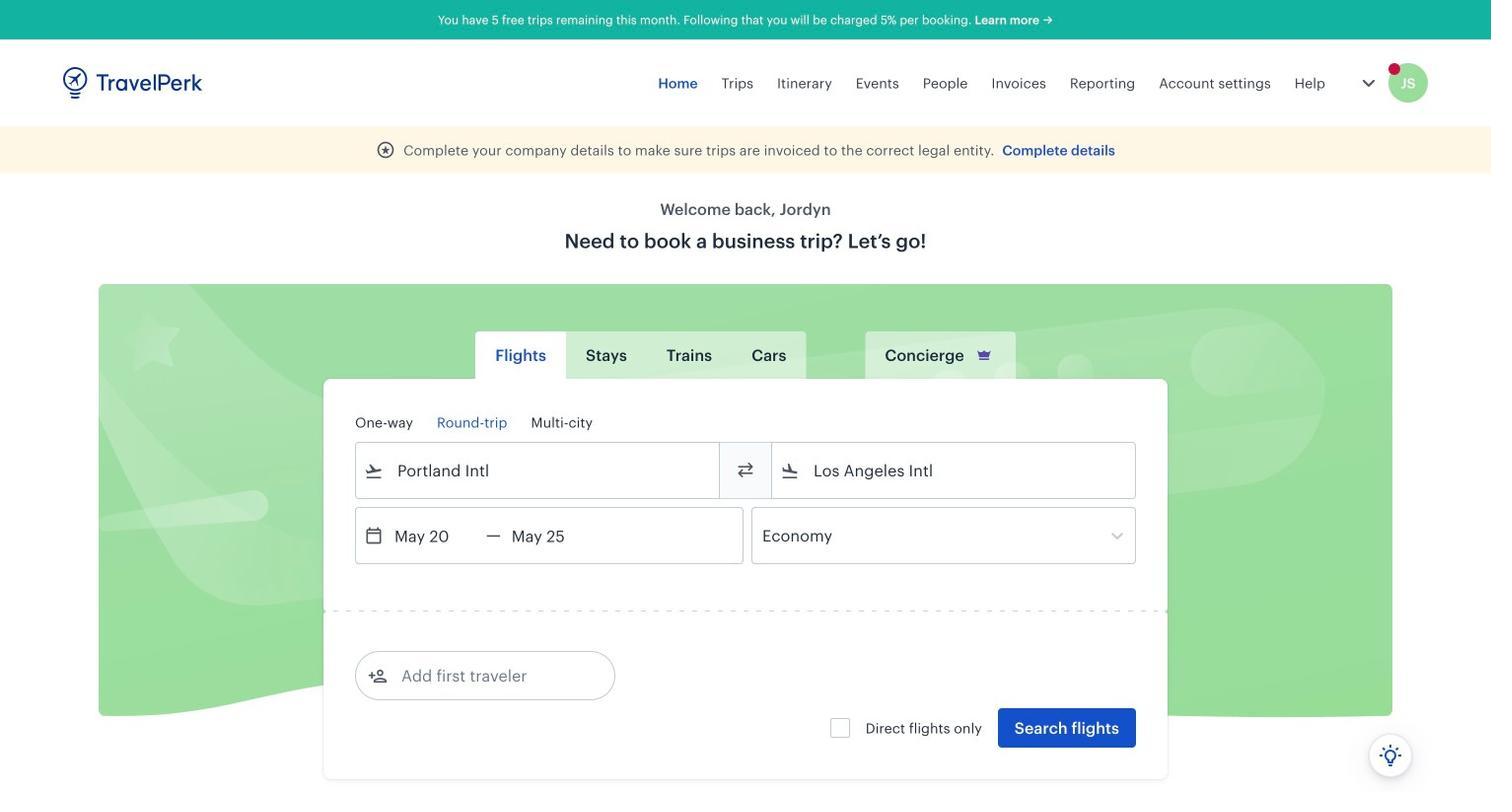 Task type: locate. For each thing, give the bounding box(es) containing it.
From search field
[[384, 455, 693, 486]]

Return text field
[[501, 508, 603, 563]]



Task type: describe. For each thing, give the bounding box(es) containing it.
Add first traveler search field
[[388, 660, 593, 691]]

To search field
[[800, 455, 1110, 486]]

Depart text field
[[384, 508, 486, 563]]



